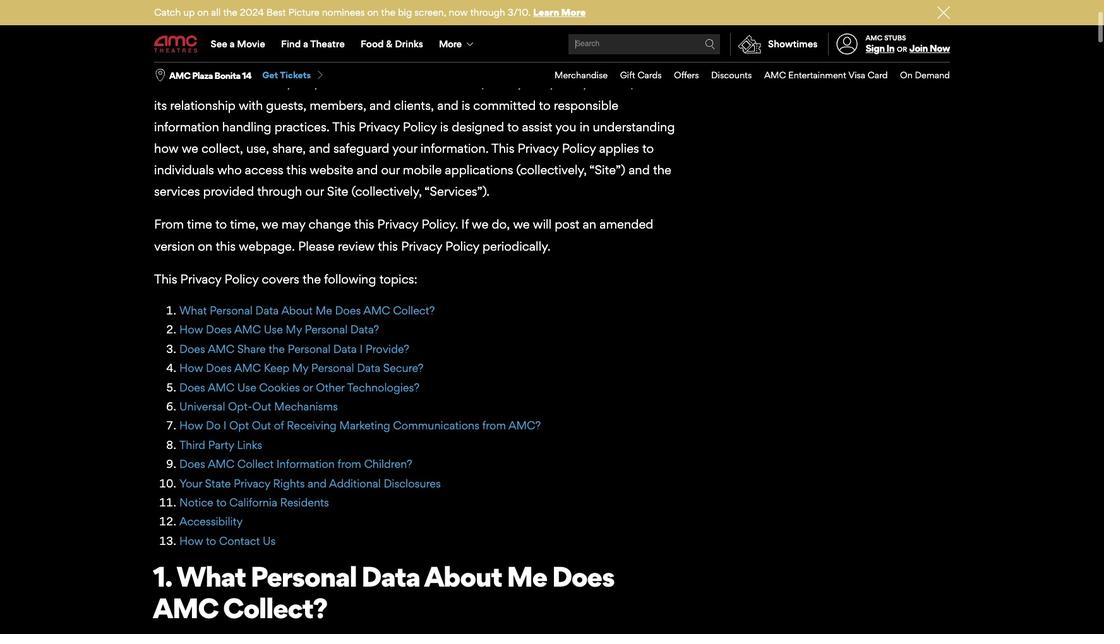 Task type: describe. For each thing, give the bounding box(es) containing it.
merchandise link
[[543, 63, 608, 88]]

privacy inside what personal data about me does amc collect? how does amc use my personal data? does amc share the personal data i provide? how does amc keep my personal data secure? does amc use cookies or other technologies? universal opt-out mechanisms how do i opt out of receiving marketing communications from amc? third party links does amc collect information from children? your state privacy rights and additional disclosures notice to california residents accessibility how to contact us
[[234, 477, 270, 490]]

catch
[[154, 6, 181, 18]]

policy left covers
[[225, 272, 259, 287]]

4 how from the top
[[179, 535, 203, 548]]

links
[[237, 438, 262, 452]]

and up website
[[309, 141, 331, 156]]

collect,
[[202, 141, 243, 156]]

movie
[[237, 38, 265, 50]]

1 horizontal spatial i
[[360, 342, 363, 356]]

offers link
[[662, 63, 699, 88]]

food & drinks
[[361, 38, 423, 50]]

other
[[316, 381, 345, 394]]

1 horizontal spatial is
[[462, 98, 470, 113]]

1 vertical spatial our
[[306, 184, 324, 199]]

last
[[154, 10, 177, 25]]

and down applies
[[629, 162, 650, 178]]

join
[[910, 42, 928, 54]]

post
[[555, 217, 580, 232]]

do,
[[492, 217, 510, 232]]

guests,
[[266, 98, 307, 113]]

information.
[[421, 141, 489, 156]]

universal
[[179, 400, 225, 413]]

0 vertical spatial (collectively,
[[517, 162, 587, 178]]

site
[[327, 184, 349, 199]]

what inside 1. what personal data about me does amc collect?
[[176, 560, 246, 594]]

mobile
[[403, 162, 442, 178]]

share
[[237, 342, 266, 356]]

3/10.
[[508, 6, 531, 18]]

cookie consent banner dialog
[[0, 600, 1105, 635]]

november
[[233, 10, 293, 25]]

1 vertical spatial this
[[492, 141, 515, 156]]

children?
[[364, 458, 413, 471]]

on left "all"
[[197, 6, 209, 18]]

safeguard
[[334, 141, 390, 156]]

we inside american muti-cinema, inc., its subsidiaries and affiliates ("amc," "we," "our," or "us") values its relationship with guests, members, and clients, and is committed to responsible information handling practices. this privacy policy is designed to assist you in understanding how we collect, use, share, and safeguard your information. this privacy policy applies to individuals who access this website and our mobile applications (collectively, "site") and the services provided through our site (collectively, "services").
[[182, 141, 198, 156]]

1 vertical spatial is
[[440, 119, 449, 134]]

the right "all"
[[223, 6, 238, 18]]

mechanisms
[[274, 400, 338, 413]]

provide?
[[366, 342, 410, 356]]

your state privacy rights and additional disclosures link
[[179, 477, 441, 490]]

personal down 'what personal data about me does amc collect?' link at the left of the page
[[305, 323, 348, 337]]

0 vertical spatial my
[[286, 323, 302, 337]]

version
[[154, 239, 195, 254]]

please
[[298, 239, 335, 254]]

0 vertical spatial out
[[252, 400, 272, 413]]

offers
[[674, 70, 699, 80]]

on
[[901, 70, 913, 80]]

find a theatre
[[281, 38, 345, 50]]

updated
[[180, 10, 230, 25]]

through inside american muti-cinema, inc., its subsidiaries and affiliates ("amc," "we," "our," or "us") values its relationship with guests, members, and clients, and is committed to responsible information handling practices. this privacy policy is designed to assist you in understanding how we collect, use, share, and safeguard your information. this privacy policy applies to individuals who access this website and our mobile applications (collectively, "site") and the services provided through our site (collectively, "services").
[[257, 184, 302, 199]]

0 vertical spatial this
[[333, 119, 356, 134]]

more button
[[431, 27, 484, 62]]

inc.,
[[294, 76, 318, 91]]

big
[[398, 6, 412, 18]]

to down accessibility
[[206, 535, 216, 548]]

0 horizontal spatial its
[[154, 98, 167, 113]]

residents
[[280, 496, 329, 509]]

how does amc use my personal data? link
[[179, 323, 379, 337]]

learn more link
[[533, 6, 586, 18]]

catch up on all the 2024 best picture nominees on the big screen, now through 3/10. learn more
[[154, 6, 586, 18]]

a for theatre
[[303, 38, 308, 50]]

to down "we,"
[[539, 98, 551, 113]]

sign
[[866, 42, 885, 54]]

1.
[[153, 560, 172, 594]]

join now button
[[910, 42, 951, 54]]

american muti-cinema, inc., its subsidiaries and affiliates ("amc," "we," "our," or "us") values its relationship with guests, members, and clients, and is committed to responsible information handling practices. this privacy policy is designed to assist you in understanding how we collect, use, share, and safeguard your information. this privacy policy applies to individuals who access this website and our mobile applications (collectively, "site") and the services provided through our site (collectively, "services").
[[154, 76, 675, 199]]

amc inside 1. what personal data about me does amc collect?
[[153, 592, 218, 626]]

1 vertical spatial from
[[338, 458, 361, 471]]

"we,"
[[528, 76, 558, 91]]

tickets
[[280, 70, 311, 80]]

privacy up safeguard
[[359, 119, 400, 134]]

amc entertainment visa card
[[765, 70, 888, 80]]

you
[[556, 119, 577, 134]]

to down understanding on the top of page
[[643, 141, 654, 156]]

privacy down the version
[[180, 272, 222, 287]]

how do i opt out of receiving marketing communications from amc? link
[[179, 419, 541, 433]]

receiving
[[287, 419, 337, 433]]

this right the review in the top of the page
[[378, 239, 398, 254]]

last updated november 6, 2023
[[154, 10, 341, 25]]

"our,"
[[560, 76, 591, 91]]

accessibility link
[[179, 515, 243, 529]]

0 vertical spatial our
[[381, 162, 400, 178]]

6,
[[296, 10, 307, 25]]

search the AMC website text field
[[574, 40, 705, 49]]

1 vertical spatial out
[[252, 419, 271, 433]]

opt-
[[228, 400, 252, 413]]

discounts
[[712, 70, 752, 80]]

2023
[[310, 10, 341, 25]]

and inside what personal data about me does amc collect? how does amc use my personal data? does amc share the personal data i provide? how does amc keep my personal data secure? does amc use cookies or other technologies? universal opt-out mechanisms how do i opt out of receiving marketing communications from amc? third party links does amc collect information from children? your state privacy rights and additional disclosures notice to california residents accessibility how to contact us
[[308, 477, 327, 490]]

we right do,
[[513, 217, 530, 232]]

submit search icon image
[[705, 39, 715, 49]]

access
[[245, 162, 284, 178]]

if
[[462, 217, 469, 232]]

services
[[154, 184, 200, 199]]

amc plaza bonita 14
[[169, 70, 252, 81]]

us
[[263, 535, 276, 548]]

your
[[179, 477, 202, 490]]

collect? inside what personal data about me does amc collect? how does amc use my personal data? does amc share the personal data i provide? how does amc keep my personal data secure? does amc use cookies or other technologies? universal opt-out mechanisms how do i opt out of receiving marketing communications from amc? third party links does amc collect information from children? your state privacy rights and additional disclosures notice to california residents accessibility how to contact us
[[393, 304, 435, 317]]

handling
[[222, 119, 272, 134]]

how does amc keep my personal data secure? link
[[179, 362, 424, 375]]

1. what personal data about me does amc collect?
[[153, 560, 615, 626]]

0 vertical spatial from
[[483, 419, 506, 433]]

2024
[[240, 6, 264, 18]]

time
[[187, 217, 212, 232]]

data inside 1. what personal data about me does amc collect?
[[362, 560, 420, 594]]

and down affiliates
[[437, 98, 459, 113]]

2 vertical spatial this
[[154, 272, 177, 287]]

notice
[[179, 496, 214, 509]]

policy.
[[422, 217, 459, 232]]

on inside from time to time, we may change this privacy policy. if we do, we will post an amended version on this webpage. please review this privacy policy periodically.
[[198, 239, 213, 254]]

topics:
[[380, 272, 418, 287]]

food & drinks link
[[353, 27, 431, 62]]

amc stubs sign in or join now
[[866, 33, 951, 54]]

collect
[[237, 458, 274, 471]]

to down committed
[[508, 119, 519, 134]]

website
[[310, 162, 354, 178]]

1 vertical spatial my
[[292, 362, 309, 375]]



Task type: vqa. For each thing, say whether or not it's contained in the screenshot.
No button
no



Task type: locate. For each thing, give the bounding box(es) containing it.
0 vertical spatial is
[[462, 98, 470, 113]]

disclosures
[[384, 477, 441, 490]]

through right now
[[471, 6, 506, 18]]

information
[[154, 119, 219, 134]]

see a movie
[[211, 38, 265, 50]]

this up applications
[[492, 141, 515, 156]]

see a movie link
[[203, 27, 273, 62]]

1 vertical spatial through
[[257, 184, 302, 199]]

entertainment
[[789, 70, 847, 80]]

relationship
[[170, 98, 236, 113]]

me up cookie consent banner dialog
[[507, 560, 547, 594]]

a for movie
[[230, 38, 235, 50]]

policy down clients,
[[403, 119, 437, 134]]

in
[[580, 119, 590, 134]]

menu down showtimes image
[[543, 63, 951, 88]]

our down your
[[381, 162, 400, 178]]

(collectively, down mobile
[[352, 184, 422, 199]]

personal down the us
[[251, 560, 357, 594]]

this down share,
[[287, 162, 307, 178]]

0 vertical spatial through
[[471, 6, 506, 18]]

privacy down policy.
[[401, 239, 442, 254]]

or left "us")
[[595, 76, 606, 91]]

subsidiaries
[[337, 76, 403, 91]]

accessibility
[[179, 515, 243, 529]]

policy down if in the left of the page
[[446, 239, 480, 254]]

up
[[183, 6, 195, 18]]

drinks
[[395, 38, 423, 50]]

this down the version
[[154, 272, 177, 287]]

1 horizontal spatial from
[[483, 419, 506, 433]]

the up keep
[[269, 342, 285, 356]]

me inside what personal data about me does amc collect? how does amc use my personal data? does amc share the personal data i provide? how does amc keep my personal data secure? does amc use cookies or other technologies? universal opt-out mechanisms how do i opt out of receiving marketing communications from amc? third party links does amc collect information from children? your state privacy rights and additional disclosures notice to california residents accessibility how to contact us
[[316, 304, 332, 317]]

does amc use cookies or other technologies? link
[[179, 381, 420, 394]]

0 vertical spatial or
[[897, 45, 908, 54]]

0 horizontal spatial this
[[154, 272, 177, 287]]

about inside 1. what personal data about me does amc collect?
[[424, 560, 502, 594]]

0 horizontal spatial collect?
[[223, 592, 328, 626]]

1 how from the top
[[179, 323, 203, 337]]

menu containing more
[[154, 27, 951, 62]]

and down safeguard
[[357, 162, 378, 178]]

0 vertical spatial i
[[360, 342, 363, 356]]

its right inc.,
[[321, 76, 334, 91]]

from left amc?
[[483, 419, 506, 433]]

1 vertical spatial (collectively,
[[352, 184, 422, 199]]

0 horizontal spatial (collectively,
[[352, 184, 422, 199]]

this down time,
[[216, 239, 236, 254]]

now
[[930, 42, 951, 54]]

to down state
[[216, 496, 227, 509]]

to right time
[[215, 217, 227, 232]]

discounts link
[[699, 63, 752, 88]]

1 horizontal spatial collect?
[[393, 304, 435, 317]]

this up the review in the top of the page
[[354, 217, 374, 232]]

0 vertical spatial its
[[321, 76, 334, 91]]

0 vertical spatial about
[[282, 304, 313, 317]]

assist
[[522, 119, 553, 134]]

find
[[281, 38, 301, 50]]

from up additional
[[338, 458, 361, 471]]

more inside button
[[439, 38, 462, 50]]

from
[[483, 419, 506, 433], [338, 458, 361, 471]]

this privacy policy covers the following topics:
[[154, 272, 418, 287]]

me
[[316, 304, 332, 317], [507, 560, 547, 594]]

and down subsidiaries
[[370, 98, 391, 113]]

2 how from the top
[[179, 362, 203, 375]]

the down understanding on the top of page
[[653, 162, 672, 178]]

may
[[282, 217, 306, 232]]

1 vertical spatial what
[[176, 560, 246, 594]]

cookies
[[259, 381, 300, 394]]

0 horizontal spatial more
[[439, 38, 462, 50]]

about inside what personal data about me does amc collect? how does amc use my personal data? does amc share the personal data i provide? how does amc keep my personal data secure? does amc use cookies or other technologies? universal opt-out mechanisms how do i opt out of receiving marketing communications from amc? third party links does amc collect information from children? your state privacy rights and additional disclosures notice to california residents accessibility how to contact us
[[282, 304, 313, 317]]

(collectively,
[[517, 162, 587, 178], [352, 184, 422, 199]]

1 vertical spatial its
[[154, 98, 167, 113]]

use up does amc share the personal data i provide? "link"
[[264, 323, 283, 337]]

applies
[[600, 141, 640, 156]]

we up the webpage. at the left top of the page
[[262, 217, 279, 232]]

get
[[262, 70, 278, 80]]

amc inside button
[[169, 70, 191, 81]]

data
[[256, 304, 279, 317], [334, 342, 357, 356], [357, 362, 381, 375], [362, 560, 420, 594]]

"site")
[[590, 162, 626, 178]]

2 vertical spatial or
[[303, 381, 313, 394]]

or inside what personal data about me does amc collect? how does amc use my personal data? does amc share the personal data i provide? how does amc keep my personal data secure? does amc use cookies or other technologies? universal opt-out mechanisms how do i opt out of receiving marketing communications from amc? third party links does amc collect information from children? your state privacy rights and additional disclosures notice to california residents accessibility how to contact us
[[303, 381, 313, 394]]

amended
[[600, 217, 654, 232]]

i right the do
[[224, 419, 227, 433]]

this down members,
[[333, 119, 356, 134]]

amc plaza bonita 14 button
[[169, 69, 252, 82]]

me down following
[[316, 304, 332, 317]]

information
[[277, 458, 335, 471]]

use
[[264, 323, 283, 337], [237, 381, 257, 394]]

0 horizontal spatial is
[[440, 119, 449, 134]]

amc inside amc stubs sign in or join now
[[866, 33, 883, 42]]

0 horizontal spatial through
[[257, 184, 302, 199]]

policy down in
[[562, 141, 596, 156]]

1 horizontal spatial (collectively,
[[517, 162, 587, 178]]

1 a from the left
[[230, 38, 235, 50]]

collect? inside 1. what personal data about me does amc collect?
[[223, 592, 328, 626]]

3 how from the top
[[179, 419, 203, 433]]

periodically.
[[483, 239, 551, 254]]

the inside what personal data about me does amc collect? how does amc use my personal data? does amc share the personal data i provide? how does amc keep my personal data secure? does amc use cookies or other technologies? universal opt-out mechanisms how do i opt out of receiving marketing communications from amc? third party links does amc collect information from children? your state privacy rights and additional disclosures notice to california residents accessibility how to contact us
[[269, 342, 285, 356]]

personal up how does amc keep my personal data secure? link
[[288, 342, 331, 356]]

personal inside 1. what personal data about me does amc collect?
[[251, 560, 357, 594]]

sign in button
[[866, 42, 895, 54]]

menu down learn
[[154, 27, 951, 62]]

and up clients,
[[406, 76, 427, 91]]

american
[[154, 76, 209, 91]]

user profile image
[[830, 34, 865, 55]]

california
[[229, 496, 277, 509]]

0 vertical spatial use
[[264, 323, 283, 337]]

visa
[[849, 70, 866, 80]]

on right nominees
[[368, 6, 379, 18]]

0 horizontal spatial me
[[316, 304, 332, 317]]

amc?
[[509, 419, 541, 433]]

technologies?
[[347, 381, 420, 394]]

stubs
[[885, 33, 907, 42]]

is up information.
[[440, 119, 449, 134]]

its down american
[[154, 98, 167, 113]]

0 vertical spatial collect?
[[393, 304, 435, 317]]

use up the opt-
[[237, 381, 257, 394]]

card
[[868, 70, 888, 80]]

menu
[[154, 27, 951, 62], [543, 63, 951, 88]]

0 horizontal spatial use
[[237, 381, 257, 394]]

0 vertical spatial me
[[316, 304, 332, 317]]

my up does amc use cookies or other technologies? link
[[292, 362, 309, 375]]

1 vertical spatial collect?
[[223, 592, 328, 626]]

on down time
[[198, 239, 213, 254]]

state
[[205, 477, 231, 490]]

1 horizontal spatial our
[[381, 162, 400, 178]]

1 horizontal spatial a
[[303, 38, 308, 50]]

1 horizontal spatial about
[[424, 560, 502, 594]]

1 horizontal spatial or
[[595, 76, 606, 91]]

designed
[[452, 119, 504, 134]]

or inside amc stubs sign in or join now
[[897, 45, 908, 54]]

understanding
[[593, 119, 675, 134]]

this inside american muti-cinema, inc., its subsidiaries and affiliates ("amc," "we," "our," or "us") values its relationship with guests, members, and clients, and is committed to responsible information handling practices. this privacy policy is designed to assist you in understanding how we collect, use, share, and safeguard your information. this privacy policy applies to individuals who access this website and our mobile applications (collectively, "site") and the services provided through our site (collectively, "services").
[[287, 162, 307, 178]]

to inside from time to time, we may change this privacy policy. if we do, we will post an amended version on this webpage. please review this privacy policy periodically.
[[215, 217, 227, 232]]

1 vertical spatial i
[[224, 419, 227, 433]]

amc logo image
[[154, 36, 198, 53], [154, 36, 198, 53]]

amc
[[866, 33, 883, 42], [765, 70, 786, 80], [169, 70, 191, 81], [364, 304, 390, 317], [234, 323, 261, 337], [208, 342, 235, 356], [234, 362, 261, 375], [208, 381, 235, 394], [208, 458, 235, 471], [153, 592, 218, 626]]

a right see
[[230, 38, 235, 50]]

1 vertical spatial menu
[[543, 63, 951, 88]]

the left big
[[381, 6, 396, 18]]

opt
[[229, 419, 249, 433]]

(collectively, down you
[[517, 162, 587, 178]]

i
[[360, 342, 363, 356], [224, 419, 227, 433]]

0 horizontal spatial i
[[224, 419, 227, 433]]

menu containing merchandise
[[543, 63, 951, 88]]

or right in at top
[[897, 45, 908, 54]]

how to contact us link
[[179, 535, 276, 548]]

gift cards
[[620, 70, 662, 80]]

the inside american muti-cinema, inc., its subsidiaries and affiliates ("amc," "we," "our," or "us") values its relationship with guests, members, and clients, and is committed to responsible information handling practices. this privacy policy is designed to assist you in understanding how we collect, use, share, and safeguard your information. this privacy policy applies to individuals who access this website and our mobile applications (collectively, "site") and the services provided through our site (collectively, "services").
[[653, 162, 672, 178]]

1 vertical spatial me
[[507, 560, 547, 594]]

out down cookies
[[252, 400, 272, 413]]

we right if in the left of the page
[[472, 217, 489, 232]]

and down information
[[308, 477, 327, 490]]

showtimes image
[[731, 33, 769, 56]]

policy inside from time to time, we may change this privacy policy. if we do, we will post an amended version on this webpage. please review this privacy policy periodically.
[[446, 239, 480, 254]]

privacy up california
[[234, 477, 270, 490]]

our left the site
[[306, 184, 324, 199]]

personal up other
[[311, 362, 354, 375]]

("amc,"
[[479, 76, 526, 91]]

1 vertical spatial about
[[424, 560, 502, 594]]

does inside 1. what personal data about me does amc collect?
[[552, 560, 615, 594]]

or up the mechanisms at the bottom left
[[303, 381, 313, 394]]

collect?
[[393, 304, 435, 317], [223, 592, 328, 626]]

0 horizontal spatial about
[[282, 304, 313, 317]]

third
[[179, 438, 205, 452]]

find a theatre link
[[273, 27, 353, 62]]

my up does amc share the personal data i provide? "link"
[[286, 323, 302, 337]]

2 horizontal spatial or
[[897, 45, 908, 54]]

1 horizontal spatial through
[[471, 6, 506, 18]]

0 horizontal spatial our
[[306, 184, 324, 199]]

through down access
[[257, 184, 302, 199]]

contact
[[219, 535, 260, 548]]

gift
[[620, 70, 636, 80]]

personal up share
[[210, 304, 253, 317]]

merchandise
[[555, 70, 608, 80]]

a right find
[[303, 38, 308, 50]]

is up designed
[[462, 98, 470, 113]]

with
[[239, 98, 263, 113]]

me inside 1. what personal data about me does amc collect?
[[507, 560, 547, 594]]

0 horizontal spatial a
[[230, 38, 235, 50]]

bonita
[[215, 70, 241, 81]]

practices.
[[275, 119, 330, 134]]

more right learn
[[562, 6, 586, 18]]

what personal data about me does amc collect? link
[[179, 304, 435, 317]]

from time to time, we may change this privacy policy. if we do, we will post an amended version on this webpage. please review this privacy policy periodically.
[[154, 217, 654, 254]]

1 horizontal spatial use
[[264, 323, 283, 337]]

of
[[274, 419, 284, 433]]

more down now
[[439, 38, 462, 50]]

0 vertical spatial more
[[562, 6, 586, 18]]

out left of
[[252, 419, 271, 433]]

1 horizontal spatial its
[[321, 76, 334, 91]]

privacy
[[359, 119, 400, 134], [518, 141, 559, 156], [378, 217, 419, 232], [401, 239, 442, 254], [180, 272, 222, 287], [234, 477, 270, 490]]

what inside what personal data about me does amc collect? how does amc use my personal data? does amc share the personal data i provide? how does amc keep my personal data secure? does amc use cookies or other technologies? universal opt-out mechanisms how do i opt out of receiving marketing communications from amc? third party links does amc collect information from children? your state privacy rights and additional disclosures notice to california residents accessibility how to contact us
[[179, 304, 207, 317]]

0 horizontal spatial or
[[303, 381, 313, 394]]

i down data?
[[360, 342, 363, 356]]

privacy down assist
[[518, 141, 559, 156]]

the right covers
[[303, 272, 321, 287]]

muti-
[[212, 76, 243, 91]]

committed
[[474, 98, 536, 113]]

1 horizontal spatial this
[[333, 119, 356, 134]]

additional
[[329, 477, 381, 490]]

share,
[[273, 141, 306, 156]]

1 horizontal spatial me
[[507, 560, 547, 594]]

or inside american muti-cinema, inc., its subsidiaries and affiliates ("amc," "we," "our," or "us") values its relationship with guests, members, and clients, and is committed to responsible information handling practices. this privacy policy is designed to assist you in understanding how we collect, use, share, and safeguard your information. this privacy policy applies to individuals who access this website and our mobile applications (collectively, "site") and the services provided through our site (collectively, "services").
[[595, 76, 606, 91]]

we down information
[[182, 141, 198, 156]]

through
[[471, 6, 506, 18], [257, 184, 302, 199]]

on
[[197, 6, 209, 18], [368, 6, 379, 18], [198, 239, 213, 254]]

2 a from the left
[[303, 38, 308, 50]]

1 vertical spatial or
[[595, 76, 606, 91]]

applications
[[445, 162, 514, 178]]

&
[[386, 38, 393, 50]]

0 horizontal spatial from
[[338, 458, 361, 471]]

1 vertical spatial more
[[439, 38, 462, 50]]

more
[[562, 6, 586, 18], [439, 38, 462, 50]]

0 vertical spatial menu
[[154, 27, 951, 62]]

privacy left policy.
[[378, 217, 419, 232]]

best
[[267, 6, 286, 18]]

change
[[309, 217, 351, 232]]

notice to california residents link
[[179, 496, 329, 509]]

0 vertical spatial what
[[179, 304, 207, 317]]

1 horizontal spatial more
[[562, 6, 586, 18]]

introduction
[[154, 43, 254, 58]]

what personal data about me does amc collect? how does amc use my personal data? does amc share the personal data i provide? how does amc keep my personal data secure? does amc use cookies or other technologies? universal opt-out mechanisms how do i opt out of receiving marketing communications from amc? third party links does amc collect information from children? your state privacy rights and additional disclosures notice to california residents accessibility how to contact us
[[179, 304, 541, 548]]

showtimes link
[[731, 33, 818, 56]]

sign in or join amc stubs element
[[828, 27, 951, 62]]

2 horizontal spatial this
[[492, 141, 515, 156]]

1 vertical spatial use
[[237, 381, 257, 394]]



